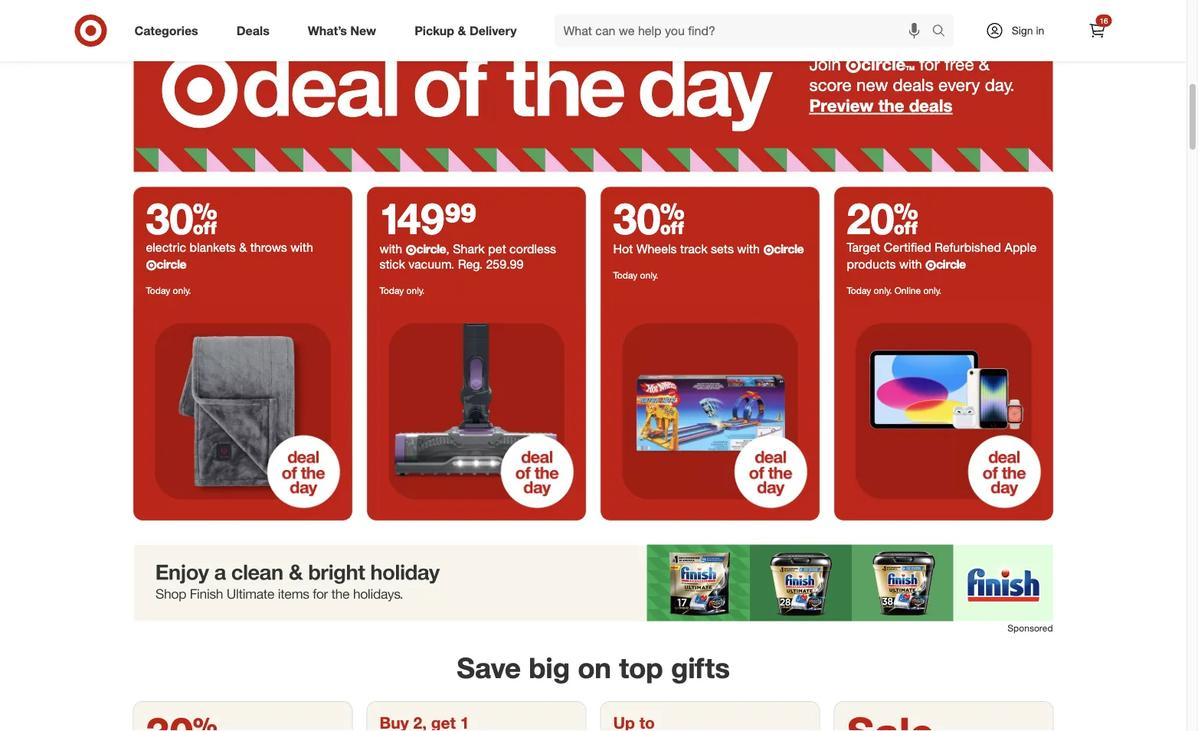 Task type: describe. For each thing, give the bounding box(es) containing it.
with inside 30 electric blankets & throws with circle
[[291, 240, 313, 255]]

certified
[[884, 240, 931, 255]]

only. for hot wheels track sets with
[[640, 269, 658, 281]]

0 vertical spatial &
[[458, 23, 466, 38]]

today for electric blankets & throws with
[[146, 284, 170, 296]]

big
[[529, 651, 570, 685]]

every
[[939, 74, 980, 95]]

wheels
[[636, 242, 677, 257]]

sets
[[711, 242, 734, 257]]

delivery
[[470, 23, 517, 38]]

16
[[1100, 16, 1108, 25]]

gifts
[[671, 651, 730, 685]]

16 link
[[1081, 14, 1114, 48]]

circle for hot wheels track sets with
[[774, 242, 804, 257]]

today for hot wheels track sets with
[[613, 269, 638, 281]]

circle for with
[[416, 242, 446, 257]]

circle inside 30 electric blankets & throws with circle
[[157, 257, 186, 272]]

only. for target certified refurbished apple products with
[[874, 284, 892, 296]]

What can we help you find? suggestions appear below search field
[[554, 14, 936, 48]]

with inside the target certified refurbished apple products with
[[900, 257, 922, 272]]

deals
[[237, 23, 270, 38]]

shark
[[453, 242, 485, 257]]

advertisement region
[[134, 545, 1053, 622]]

search
[[925, 25, 962, 40]]

save big on top gifts
[[457, 651, 730, 685]]

only. for electric blankets & throws with
[[173, 284, 191, 296]]

only. right the online
[[924, 284, 942, 296]]

cordless
[[510, 242, 556, 257]]

refurbished
[[935, 240, 1001, 255]]

the
[[879, 95, 905, 116]]

apple
[[1005, 240, 1037, 255]]

sign in
[[1012, 24, 1045, 37]]

track
[[680, 242, 708, 257]]

with right sets
[[737, 242, 760, 257]]

30 electric blankets & throws with circle
[[146, 192, 313, 272]]

sign
[[1012, 24, 1033, 37]]

score
[[810, 74, 852, 95]]

, shark pet cordless stick vacuum. reg. 259.99
[[380, 242, 556, 272]]

on
[[578, 651, 611, 685]]

deals link
[[224, 14, 289, 48]]

electric
[[146, 240, 186, 255]]

join ◎ circle tm
[[810, 54, 915, 75]]

with up stick
[[380, 242, 406, 257]]

hot
[[613, 242, 633, 257]]

products
[[847, 257, 896, 272]]

20
[[847, 192, 919, 244]]

top
[[619, 651, 663, 685]]

149
[[380, 192, 445, 244]]



Task type: vqa. For each thing, say whether or not it's contained in the screenshot.


Task type: locate. For each thing, give the bounding box(es) containing it.
new
[[857, 74, 888, 95]]

search button
[[925, 14, 962, 51]]

30 inside 30 electric blankets & throws with circle
[[146, 192, 218, 244]]

today down hot
[[613, 269, 638, 281]]

categories link
[[121, 14, 217, 48]]

pet
[[488, 242, 506, 257]]

& right pickup
[[458, 23, 466, 38]]

tm
[[906, 65, 915, 72]]

1 horizontal spatial 30
[[613, 192, 685, 244]]

today only. down stick
[[380, 284, 425, 296]]

today for with
[[380, 284, 404, 296]]

& inside for free & score new deals every day. preview the deals
[[979, 54, 990, 75]]

1 vertical spatial &
[[979, 54, 990, 75]]

pickup
[[415, 23, 454, 38]]

what's new
[[308, 23, 376, 38]]

with down certified
[[900, 257, 922, 272]]

with right throws
[[291, 240, 313, 255]]

today only.
[[613, 269, 658, 281], [146, 284, 191, 296], [380, 284, 425, 296]]

today only. down electric
[[146, 284, 191, 296]]

& left throws
[[239, 240, 247, 255]]

what's
[[308, 23, 347, 38]]

preview
[[810, 95, 874, 116]]

target certified refurbished apple products with
[[847, 240, 1037, 272]]

30
[[146, 192, 218, 244], [613, 192, 685, 244]]

0 horizontal spatial today only.
[[146, 284, 191, 296]]

0 horizontal spatial &
[[239, 240, 247, 255]]

sponsored
[[1008, 622, 1053, 634]]

&
[[458, 23, 466, 38], [979, 54, 990, 75], [239, 240, 247, 255]]

only.
[[640, 269, 658, 281], [173, 284, 191, 296], [407, 284, 425, 296], [874, 284, 892, 296], [924, 284, 942, 296]]

today down electric
[[146, 284, 170, 296]]

1 horizontal spatial today only.
[[380, 284, 425, 296]]

only. down vacuum.
[[407, 284, 425, 296]]

save
[[457, 651, 521, 685]]

sign in link
[[973, 14, 1068, 48]]

99
[[445, 192, 477, 244]]

only. left the online
[[874, 284, 892, 296]]

only. down electric
[[173, 284, 191, 296]]

today down "products"
[[847, 284, 871, 296]]

target deal of the day image
[[134, 22, 1053, 172], [134, 302, 352, 520], [367, 302, 586, 520], [601, 302, 819, 520], [835, 302, 1053, 520]]

today for target certified refurbished apple products with
[[847, 284, 871, 296]]

target
[[847, 240, 881, 255]]

carousel region
[[134, 0, 1053, 22]]

today down stick
[[380, 284, 404, 296]]

today only. for with
[[380, 284, 425, 296]]

for free & score new deals every day. preview the deals
[[810, 54, 1015, 116]]

what's new link
[[295, 14, 395, 48]]

target deal of the day image for hot wheels track sets with
[[601, 302, 819, 520]]

◎
[[846, 57, 861, 73]]

30 for 30
[[613, 192, 685, 244]]

with
[[291, 240, 313, 255], [380, 242, 406, 257], [737, 242, 760, 257], [900, 257, 922, 272]]

,
[[446, 242, 450, 257]]

in
[[1036, 24, 1045, 37]]

deals down tm
[[893, 74, 934, 95]]

30 for 30 electric blankets & throws with circle
[[146, 192, 218, 244]]

circle for target certified refurbished apple products with
[[936, 257, 966, 272]]

2 horizontal spatial today only.
[[613, 269, 658, 281]]

today only. for hot wheels track sets with
[[613, 269, 658, 281]]

target deal of the day image for target certified refurbished apple products with
[[835, 302, 1053, 520]]

pickup & delivery
[[415, 23, 517, 38]]

1 horizontal spatial &
[[458, 23, 466, 38]]

today only. down hot
[[613, 269, 658, 281]]

deals right the
[[909, 95, 953, 116]]

circle
[[861, 54, 906, 75], [416, 242, 446, 257], [774, 242, 804, 257], [157, 257, 186, 272], [936, 257, 966, 272]]

deals
[[893, 74, 934, 95], [909, 95, 953, 116]]

today only. for electric blankets & throws with
[[146, 284, 191, 296]]

throws
[[250, 240, 287, 255]]

& right free
[[979, 54, 990, 75]]

new
[[350, 23, 376, 38]]

149 99
[[380, 192, 477, 244]]

online
[[895, 284, 921, 296]]

& inside 30 electric blankets & throws with circle
[[239, 240, 247, 255]]

2 vertical spatial &
[[239, 240, 247, 255]]

1 30 from the left
[[146, 192, 218, 244]]

2 30 from the left
[[613, 192, 685, 244]]

pickup & delivery link
[[402, 14, 536, 48]]

stick
[[380, 257, 405, 272]]

day.
[[985, 74, 1015, 95]]

join
[[810, 54, 841, 75]]

categories
[[134, 23, 198, 38]]

vacuum.
[[409, 257, 455, 272]]

today only. online only.
[[847, 284, 942, 296]]

for
[[920, 54, 940, 75]]

hot wheels track sets with
[[613, 242, 763, 257]]

free
[[945, 54, 974, 75]]

2 horizontal spatial &
[[979, 54, 990, 75]]

reg.
[[458, 257, 483, 272]]

target deal of the day image for with
[[367, 302, 586, 520]]

today
[[613, 269, 638, 281], [146, 284, 170, 296], [380, 284, 404, 296], [847, 284, 871, 296]]

target deal of the day image for electric blankets & throws with
[[134, 302, 352, 520]]

259.99
[[486, 257, 524, 272]]

only. for with
[[407, 284, 425, 296]]

only. down 'wheels'
[[640, 269, 658, 281]]

blankets
[[190, 240, 236, 255]]

0 horizontal spatial 30
[[146, 192, 218, 244]]



